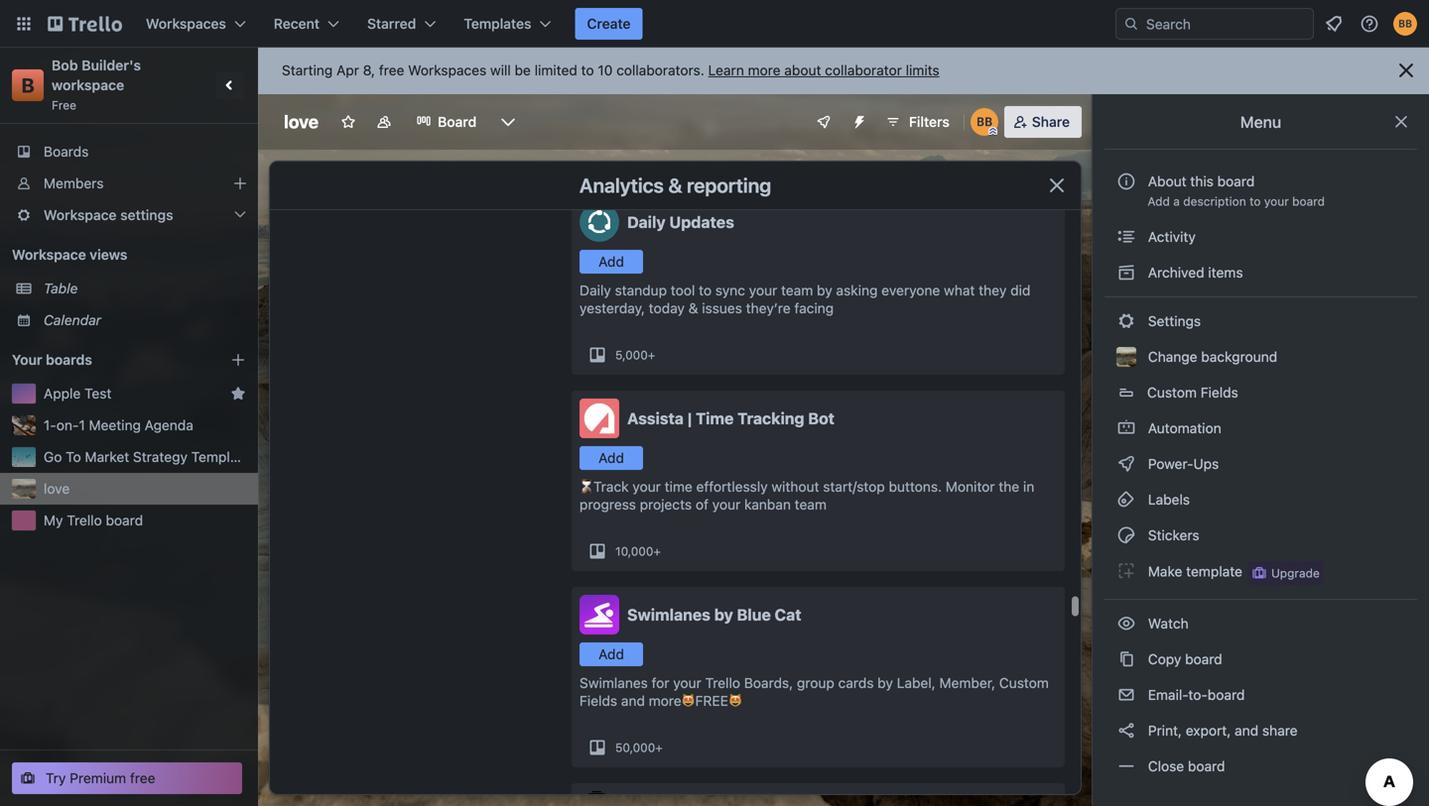 Task type: vqa. For each thing, say whether or not it's contained in the screenshot.
free
yes



Task type: locate. For each thing, give the bounding box(es) containing it.
custom inside swimlanes for your trello boards, group cards by label, member, custom fields and more😻free😻
[[999, 675, 1049, 692]]

0 vertical spatial custom
[[1147, 385, 1197, 401]]

& up daily updates
[[668, 174, 682, 197]]

workspaces up board link
[[408, 62, 487, 78]]

to left 10 in the left top of the page
[[581, 62, 594, 78]]

2 add button from the top
[[580, 447, 643, 470]]

sm image left 'watch'
[[1117, 614, 1136, 634]]

apple
[[44, 386, 81, 402]]

+
[[648, 348, 655, 362], [653, 545, 661, 559], [655, 741, 663, 755]]

3 add button from the top
[[580, 643, 643, 667]]

sm image inside automation link
[[1117, 419, 1136, 439]]

board down export,
[[1188, 759, 1225, 775]]

builder's
[[82, 57, 141, 73]]

your down the effortlessly
[[712, 497, 741, 513]]

trello right my
[[67, 513, 102, 529]]

2 vertical spatial by
[[878, 675, 893, 692]]

apple test
[[44, 386, 112, 402]]

1 vertical spatial custom
[[999, 675, 1049, 692]]

0 vertical spatial +
[[648, 348, 655, 362]]

love inside "love" link
[[44, 481, 70, 497]]

bob builder (bobbuilder40) image
[[1393, 12, 1417, 36], [970, 108, 998, 136]]

board up print, export, and share
[[1208, 687, 1245, 704]]

analytics
[[579, 174, 664, 197]]

sm image inside email-to-board "link"
[[1117, 686, 1136, 706]]

0 vertical spatial bob builder (bobbuilder40) image
[[1393, 12, 1417, 36]]

add button up ⌛track
[[580, 447, 643, 470]]

board down "love" link
[[106, 513, 143, 529]]

this member is an admin of this board. image
[[988, 127, 997, 136]]

add for daily updates
[[599, 254, 624, 270]]

projects
[[640, 497, 692, 513]]

sm image inside close board link
[[1117, 757, 1136, 777]]

free right premium
[[130, 771, 155, 787]]

add up 50,000
[[599, 647, 624, 663]]

6 sm image from the top
[[1117, 650, 1136, 670]]

sm image left automation
[[1117, 419, 1136, 439]]

blue
[[737, 606, 771, 625]]

5 sm image from the top
[[1117, 722, 1136, 741]]

power-ups link
[[1105, 449, 1417, 480]]

sm image for print, export, and share
[[1117, 722, 1136, 741]]

+ down 'today'
[[648, 348, 655, 362]]

archived
[[1148, 265, 1204, 281]]

2 vertical spatial to
[[699, 282, 712, 299]]

1 vertical spatial free
[[130, 771, 155, 787]]

sm image left email-
[[1117, 686, 1136, 706]]

add button up 50,000
[[580, 643, 643, 667]]

sm image inside copy board link
[[1117, 650, 1136, 670]]

sm image inside 'activity' link
[[1117, 227, 1136, 247]]

by inside swimlanes for your trello boards, group cards by label, member, custom fields and more😻free😻
[[878, 675, 893, 692]]

add up the "standup"
[[599, 254, 624, 270]]

sm image for archived items
[[1117, 263, 1136, 283]]

0 vertical spatial add button
[[580, 250, 643, 274]]

1 add button from the top
[[580, 250, 643, 274]]

1 vertical spatial and
[[1235, 723, 1259, 739]]

to-
[[1188, 687, 1208, 704]]

0 vertical spatial team
[[781, 282, 813, 299]]

daily for daily updates
[[627, 213, 666, 232]]

1 horizontal spatial to
[[699, 282, 712, 299]]

by inside daily standup tool to sync your team by asking everyone what they did yesterday, today & issues they're facing
[[817, 282, 832, 299]]

did
[[1011, 282, 1031, 299]]

0 horizontal spatial and
[[621, 693, 645, 710]]

1 horizontal spatial custom
[[1147, 385, 1197, 401]]

1 vertical spatial swimlanes
[[580, 675, 648, 692]]

0 horizontal spatial fields
[[580, 693, 617, 710]]

sm image inside settings link
[[1117, 312, 1136, 331]]

0 vertical spatial workspaces
[[146, 15, 226, 32]]

0 horizontal spatial daily
[[580, 282, 611, 299]]

daily inside daily standup tool to sync your team by asking everyone what they did yesterday, today & issues they're facing
[[580, 282, 611, 299]]

0 horizontal spatial workspaces
[[146, 15, 226, 32]]

upgrade button
[[1248, 562, 1324, 586]]

by right cards on the bottom right
[[878, 675, 893, 692]]

reporting
[[687, 174, 771, 197]]

filters button
[[879, 106, 956, 138]]

2 vertical spatial +
[[655, 741, 663, 755]]

sm image left the 'print,'
[[1117, 722, 1136, 741]]

stickers link
[[1105, 520, 1417, 552]]

1 vertical spatial workspace
[[12, 247, 86, 263]]

1 horizontal spatial bob builder (bobbuilder40) image
[[1393, 12, 1417, 36]]

0 vertical spatial and
[[621, 693, 645, 710]]

about
[[784, 62, 821, 78]]

and left the share
[[1235, 723, 1259, 739]]

upgrade
[[1271, 567, 1320, 581]]

custom down 'change'
[[1147, 385, 1197, 401]]

1 vertical spatial team
[[795, 497, 827, 513]]

fields inside custom fields button
[[1201, 385, 1238, 401]]

1 sm image from the top
[[1117, 227, 1136, 247]]

daily for daily standup tool to sync your team by asking everyone what they did yesterday, today & issues they're facing
[[580, 282, 611, 299]]

0 vertical spatial &
[[668, 174, 682, 197]]

what
[[944, 282, 975, 299]]

1 horizontal spatial daily
[[627, 213, 666, 232]]

sm image for stickers
[[1117, 526, 1136, 546]]

your up 'activity' link
[[1264, 195, 1289, 208]]

and up 50,000
[[621, 693, 645, 710]]

& down tool
[[689, 300, 698, 317]]

sm image inside watch link
[[1117, 614, 1136, 634]]

1 horizontal spatial trello
[[705, 675, 740, 692]]

this
[[1190, 173, 1214, 190]]

sm image left stickers
[[1117, 526, 1136, 546]]

by left blue
[[714, 606, 733, 625]]

trello inside swimlanes for your trello boards, group cards by label, member, custom fields and more😻free😻
[[705, 675, 740, 692]]

your up more😻free😻
[[673, 675, 701, 692]]

members link
[[0, 168, 258, 199]]

sm image inside labels link
[[1117, 490, 1136, 510]]

go
[[44, 449, 62, 465]]

analytics & reporting
[[579, 174, 771, 197]]

0 vertical spatial workspace
[[44, 207, 117, 223]]

workspace
[[52, 77, 124, 93]]

email-
[[1148, 687, 1188, 704]]

search image
[[1124, 16, 1139, 32]]

free right "8,"
[[379, 62, 404, 78]]

2 horizontal spatial to
[[1250, 195, 1261, 208]]

0 vertical spatial love
[[284, 111, 319, 132]]

2 vertical spatial add button
[[580, 643, 643, 667]]

automation link
[[1105, 413, 1417, 445]]

power ups image
[[816, 114, 832, 130]]

sm image left labels
[[1117, 490, 1136, 510]]

1 horizontal spatial by
[[817, 282, 832, 299]]

fields down change background
[[1201, 385, 1238, 401]]

1 horizontal spatial workspaces
[[408, 62, 487, 78]]

limited
[[535, 62, 577, 78]]

sm image
[[1117, 227, 1136, 247], [1117, 312, 1136, 331], [1117, 526, 1136, 546], [1117, 614, 1136, 634], [1117, 722, 1136, 741]]

sm image left close
[[1117, 757, 1136, 777]]

0 horizontal spatial bob builder (bobbuilder40) image
[[970, 108, 998, 136]]

sm image left activity
[[1117, 227, 1136, 247]]

0 notifications image
[[1322, 12, 1346, 36]]

sm image left "settings"
[[1117, 312, 1136, 331]]

label,
[[897, 675, 936, 692]]

add button
[[580, 250, 643, 274], [580, 447, 643, 470], [580, 643, 643, 667]]

sm image left make
[[1117, 562, 1136, 582]]

sm image for power-ups
[[1117, 455, 1136, 474]]

activity link
[[1105, 221, 1417, 253]]

1-on-1 meeting agenda link
[[44, 416, 246, 436]]

close board
[[1144, 759, 1225, 775]]

1 vertical spatial bob builder (bobbuilder40) image
[[970, 108, 998, 136]]

1 horizontal spatial &
[[689, 300, 698, 317]]

50,000
[[615, 741, 655, 755]]

to up 'activity' link
[[1250, 195, 1261, 208]]

0 horizontal spatial custom
[[999, 675, 1049, 692]]

bob builder (bobbuilder40) image right open information menu 'icon'
[[1393, 12, 1417, 36]]

your up they're
[[749, 282, 777, 299]]

to
[[66, 449, 81, 465]]

2 sm image from the top
[[1117, 312, 1136, 331]]

1 vertical spatial fields
[[580, 693, 617, 710]]

workspace up "table"
[[12, 247, 86, 263]]

fields
[[1201, 385, 1238, 401], [580, 693, 617, 710]]

share button
[[1004, 106, 1082, 138]]

assista
[[627, 409, 684, 428]]

add for assista | time tracking bot
[[599, 450, 624, 466]]

sm image inside the stickers link
[[1117, 526, 1136, 546]]

archived items link
[[1105, 257, 1417, 289]]

workspace for workspace views
[[12, 247, 86, 263]]

1 vertical spatial love
[[44, 481, 70, 497]]

3 sm image from the top
[[1117, 526, 1136, 546]]

& inside daily standup tool to sync your team by asking everyone what they did yesterday, today & issues they're facing
[[689, 300, 698, 317]]

0 horizontal spatial free
[[130, 771, 155, 787]]

1 vertical spatial by
[[714, 606, 733, 625]]

progress
[[580, 497, 636, 513]]

workspace down members
[[44, 207, 117, 223]]

0 horizontal spatial love
[[44, 481, 70, 497]]

more😻free😻
[[649, 693, 742, 710]]

add left a on the right top
[[1148, 195, 1170, 208]]

7 sm image from the top
[[1117, 686, 1136, 706]]

your
[[12, 352, 42, 368]]

your
[[1264, 195, 1289, 208], [749, 282, 777, 299], [633, 479, 661, 495], [712, 497, 741, 513], [673, 675, 701, 692]]

sm image
[[1117, 263, 1136, 283], [1117, 419, 1136, 439], [1117, 455, 1136, 474], [1117, 490, 1136, 510], [1117, 562, 1136, 582], [1117, 650, 1136, 670], [1117, 686, 1136, 706], [1117, 757, 1136, 777]]

trello up more😻free😻
[[705, 675, 740, 692]]

+ down more😻free😻
[[655, 741, 663, 755]]

team
[[781, 282, 813, 299], [795, 497, 827, 513]]

0 vertical spatial swimlanes
[[627, 606, 711, 625]]

1 vertical spatial +
[[653, 545, 661, 559]]

add button up the "standup"
[[580, 250, 643, 274]]

bob
[[52, 57, 78, 73]]

primary element
[[0, 0, 1429, 48]]

add up ⌛track
[[599, 450, 624, 466]]

cat
[[775, 606, 801, 625]]

1 horizontal spatial fields
[[1201, 385, 1238, 401]]

board up to-
[[1185, 652, 1222, 668]]

0 vertical spatial to
[[581, 62, 594, 78]]

sm image for settings
[[1117, 312, 1136, 331]]

sm image left copy
[[1117, 650, 1136, 670]]

sm image inside the power-ups link
[[1117, 455, 1136, 474]]

1 vertical spatial &
[[689, 300, 698, 317]]

0 horizontal spatial to
[[581, 62, 594, 78]]

fields up 50,000
[[580, 693, 617, 710]]

settings
[[1144, 313, 1201, 330]]

8,
[[363, 62, 375, 78]]

swimlanes inside swimlanes for your trello boards, group cards by label, member, custom fields and more😻free😻
[[580, 675, 648, 692]]

starred icon image
[[230, 386, 246, 402]]

8 sm image from the top
[[1117, 757, 1136, 777]]

1 vertical spatial to
[[1250, 195, 1261, 208]]

add button for assista
[[580, 447, 643, 470]]

items
[[1208, 265, 1243, 281]]

copy board link
[[1105, 644, 1417, 676]]

swimlanes left for
[[580, 675, 648, 692]]

back to home image
[[48, 8, 122, 40]]

0 vertical spatial free
[[379, 62, 404, 78]]

love up my
[[44, 481, 70, 497]]

1 horizontal spatial and
[[1235, 723, 1259, 739]]

bob builder (bobbuilder40) image right filters
[[970, 108, 998, 136]]

on-
[[56, 417, 79, 434]]

trello
[[67, 513, 102, 529], [705, 675, 740, 692]]

0 vertical spatial daily
[[627, 213, 666, 232]]

about this board add a description to your board
[[1148, 173, 1325, 208]]

love left star or unstar board image
[[284, 111, 319, 132]]

to right tool
[[699, 282, 712, 299]]

template
[[191, 449, 250, 465]]

print, export, and share
[[1144, 723, 1298, 739]]

0 vertical spatial by
[[817, 282, 832, 299]]

+ down projects
[[653, 545, 661, 559]]

2 sm image from the top
[[1117, 419, 1136, 439]]

sm image for watch
[[1117, 614, 1136, 634]]

1 vertical spatial trello
[[705, 675, 740, 692]]

sm image left archived
[[1117, 263, 1136, 283]]

1 vertical spatial daily
[[580, 282, 611, 299]]

1 horizontal spatial love
[[284, 111, 319, 132]]

to
[[581, 62, 594, 78], [1250, 195, 1261, 208], [699, 282, 712, 299]]

5,000 +
[[615, 348, 655, 362]]

sm image inside archived items link
[[1117, 263, 1136, 283]]

your inside about this board add a description to your board
[[1264, 195, 1289, 208]]

workspace for workspace settings
[[44, 207, 117, 223]]

4 sm image from the top
[[1117, 614, 1136, 634]]

strategy
[[133, 449, 188, 465]]

sm image for automation
[[1117, 419, 1136, 439]]

3 sm image from the top
[[1117, 455, 1136, 474]]

2 horizontal spatial by
[[878, 675, 893, 692]]

by up facing
[[817, 282, 832, 299]]

recent
[[274, 15, 320, 32]]

5 sm image from the top
[[1117, 562, 1136, 582]]

1 vertical spatial add button
[[580, 447, 643, 470]]

my trello board link
[[44, 511, 246, 531]]

buttons.
[[889, 479, 942, 495]]

board
[[1217, 173, 1255, 190], [1292, 195, 1325, 208], [106, 513, 143, 529], [1185, 652, 1222, 668], [1208, 687, 1245, 704], [1188, 759, 1225, 775]]

collaborators.
[[616, 62, 704, 78]]

4 sm image from the top
[[1117, 490, 1136, 510]]

tracking
[[738, 409, 804, 428]]

love
[[284, 111, 319, 132], [44, 481, 70, 497]]

swimlanes up for
[[627, 606, 711, 625]]

workspace settings button
[[0, 199, 258, 231]]

team up facing
[[781, 282, 813, 299]]

0 horizontal spatial &
[[668, 174, 682, 197]]

they
[[979, 282, 1007, 299]]

0 vertical spatial fields
[[1201, 385, 1238, 401]]

team inside ⌛track your time effortlessly without start/stop buttons.  monitor the in progress projects of your kanban team
[[795, 497, 827, 513]]

print,
[[1148, 723, 1182, 739]]

views
[[90, 247, 127, 263]]

daily up yesterday,
[[580, 282, 611, 299]]

templates button
[[452, 8, 563, 40]]

yesterday,
[[580, 300, 645, 317]]

0 horizontal spatial trello
[[67, 513, 102, 529]]

custom right member,
[[999, 675, 1049, 692]]

board inside 'my trello board' link
[[106, 513, 143, 529]]

fields inside swimlanes for your trello boards, group cards by label, member, custom fields and more😻free😻
[[580, 693, 617, 710]]

workspace inside popup button
[[44, 207, 117, 223]]

email-to-board
[[1144, 687, 1245, 704]]

sm image left power-
[[1117, 455, 1136, 474]]

sm image inside print, export, and share link
[[1117, 722, 1136, 741]]

1 sm image from the top
[[1117, 263, 1136, 283]]

assista | time tracking bot
[[627, 409, 835, 428]]

of
[[696, 497, 709, 513]]

workspaces up workspace navigation collapse icon
[[146, 15, 226, 32]]

swimlanes
[[627, 606, 711, 625], [580, 675, 648, 692]]

team down without at the right of the page
[[795, 497, 827, 513]]

daily down analytics
[[627, 213, 666, 232]]



Task type: describe. For each thing, give the bounding box(es) containing it.
menu
[[1240, 113, 1281, 132]]

table
[[44, 280, 78, 297]]

monitor
[[946, 479, 995, 495]]

to inside daily standup tool to sync your team by asking everyone what they did yesterday, today & issues they're facing
[[699, 282, 712, 299]]

workspaces inside popup button
[[146, 15, 226, 32]]

sm image for copy board
[[1117, 650, 1136, 670]]

workspace visible image
[[376, 114, 392, 130]]

b link
[[12, 69, 44, 101]]

by for updates
[[817, 282, 832, 299]]

archived items
[[1144, 265, 1243, 281]]

board inside close board link
[[1188, 759, 1225, 775]]

love inside love text field
[[284, 111, 319, 132]]

asking
[[836, 282, 878, 299]]

market
[[85, 449, 129, 465]]

board up 'activity' link
[[1292, 195, 1325, 208]]

your inside daily standup tool to sync your team by asking everyone what they did yesterday, today & issues they're facing
[[749, 282, 777, 299]]

10
[[598, 62, 613, 78]]

your boards with 5 items element
[[12, 348, 200, 372]]

b
[[21, 73, 34, 97]]

your inside swimlanes for your trello boards, group cards by label, member, custom fields and more😻free😻
[[673, 675, 701, 692]]

sm image for email-to-board
[[1117, 686, 1136, 706]]

sm image for make template
[[1117, 562, 1136, 582]]

without
[[772, 479, 819, 495]]

swimlanes for swimlanes by blue cat
[[627, 606, 711, 625]]

Board name text field
[[274, 106, 329, 138]]

for
[[652, 675, 669, 692]]

0 horizontal spatial by
[[714, 606, 733, 625]]

0 vertical spatial trello
[[67, 513, 102, 529]]

workspace navigation collapse icon image
[[216, 71, 244, 99]]

5,000
[[615, 348, 648, 362]]

learn
[[708, 62, 744, 78]]

a
[[1173, 195, 1180, 208]]

filters
[[909, 114, 950, 130]]

standup
[[615, 282, 667, 299]]

your up projects
[[633, 479, 661, 495]]

add for swimlanes by blue cat
[[599, 647, 624, 663]]

apr
[[336, 62, 359, 78]]

customize views image
[[498, 112, 518, 132]]

board inside copy board link
[[1185, 652, 1222, 668]]

add inside about this board add a description to your board
[[1148, 195, 1170, 208]]

add button for swimlanes
[[580, 643, 643, 667]]

boards,
[[744, 675, 793, 692]]

premium
[[70, 771, 126, 787]]

change
[[1148, 349, 1198, 365]]

love link
[[44, 479, 246, 499]]

10,000 +
[[615, 545, 661, 559]]

|
[[688, 409, 692, 428]]

issues
[[702, 300, 742, 317]]

workspaces button
[[134, 8, 258, 40]]

1-on-1 meeting agenda
[[44, 417, 193, 434]]

cards
[[838, 675, 874, 692]]

Search field
[[1139, 9, 1313, 39]]

daily updates
[[627, 213, 734, 232]]

sm image for labels
[[1117, 490, 1136, 510]]

boards
[[44, 143, 89, 160]]

change background link
[[1105, 341, 1417, 373]]

kanban
[[744, 497, 791, 513]]

custom fields button
[[1105, 377, 1417, 409]]

print, export, and share link
[[1105, 716, 1417, 747]]

+ for blue
[[655, 741, 663, 755]]

board up description
[[1217, 173, 1255, 190]]

ups
[[1194, 456, 1219, 472]]

watch
[[1144, 616, 1192, 632]]

close
[[1148, 759, 1184, 775]]

automation image
[[844, 106, 871, 134]]

updates
[[669, 213, 734, 232]]

close board link
[[1105, 751, 1417, 783]]

be
[[515, 62, 531, 78]]

swimlanes by blue cat
[[627, 606, 801, 625]]

go to market strategy template link
[[44, 448, 250, 467]]

open information menu image
[[1360, 14, 1380, 34]]

star or unstar board image
[[340, 114, 356, 130]]

1-
[[44, 417, 56, 434]]

email-to-board link
[[1105, 680, 1417, 712]]

templates
[[464, 15, 531, 32]]

starred
[[367, 15, 416, 32]]

calendar link
[[44, 311, 246, 331]]

sm image for activity
[[1117, 227, 1136, 247]]

starting apr 8, free workspaces will be limited to 10 collaborators. learn more about collaborator limits
[[282, 62, 940, 78]]

group
[[797, 675, 835, 692]]

to inside about this board add a description to your board
[[1250, 195, 1261, 208]]

starred button
[[355, 8, 448, 40]]

by for by
[[878, 675, 893, 692]]

time
[[665, 479, 693, 495]]

go to market strategy template
[[44, 449, 250, 465]]

members
[[44, 175, 104, 192]]

member,
[[939, 675, 996, 692]]

add button for daily
[[580, 250, 643, 274]]

automation
[[1144, 420, 1221, 437]]

share
[[1032, 114, 1070, 130]]

bot
[[808, 409, 835, 428]]

custom inside button
[[1147, 385, 1197, 401]]

about
[[1148, 173, 1187, 190]]

collaborator
[[825, 62, 902, 78]]

export,
[[1186, 723, 1231, 739]]

add board image
[[230, 352, 246, 368]]

effortlessly
[[696, 479, 768, 495]]

1 horizontal spatial free
[[379, 62, 404, 78]]

daily standup tool to sync your team by asking everyone what they did yesterday, today & issues they're facing
[[580, 282, 1031, 317]]

1 vertical spatial workspaces
[[408, 62, 487, 78]]

sm image for close board
[[1117, 757, 1136, 777]]

they're
[[746, 300, 791, 317]]

recent button
[[262, 8, 351, 40]]

facing
[[794, 300, 834, 317]]

team inside daily standup tool to sync your team by asking everyone what they did yesterday, today & issues they're facing
[[781, 282, 813, 299]]

bob builder's workspace free
[[52, 57, 145, 112]]

in
[[1023, 479, 1035, 495]]

template
[[1186, 564, 1243, 580]]

swimlanes for swimlanes for your trello boards, group cards by label, member, custom fields and more😻free😻
[[580, 675, 648, 692]]

stickers
[[1144, 528, 1200, 544]]

make
[[1148, 564, 1182, 580]]

my
[[44, 513, 63, 529]]

swimlanes for your trello boards, group cards by label, member, custom fields and more😻free😻
[[580, 675, 1049, 710]]

board link
[[404, 106, 488, 138]]

and inside swimlanes for your trello boards, group cards by label, member, custom fields and more😻free😻
[[621, 693, 645, 710]]

board
[[438, 114, 477, 130]]

will
[[490, 62, 511, 78]]

free inside try premium free button
[[130, 771, 155, 787]]

+ for time
[[653, 545, 661, 559]]

description
[[1183, 195, 1246, 208]]

board inside email-to-board "link"
[[1208, 687, 1245, 704]]



